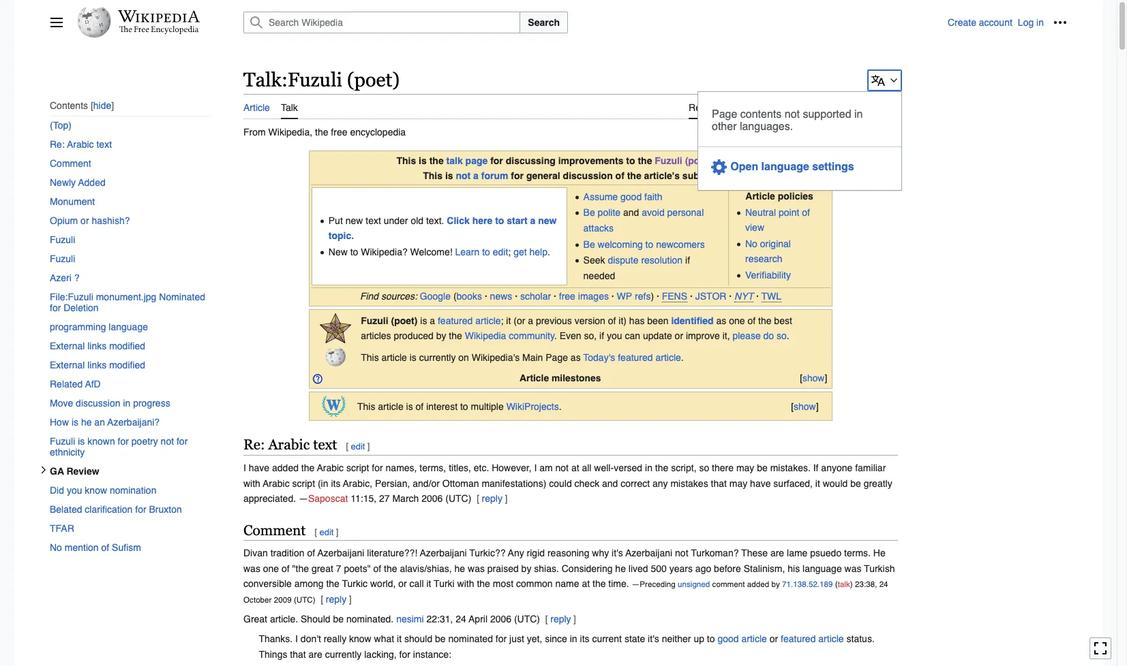 Task type: locate. For each thing, give the bounding box(es) containing it.
1 vertical spatial good
[[718, 634, 739, 645]]

it inside i have added the arabic script for names, terms, titles, etc. however, i am not at all well-versed in the script, so there may be mistakes. if anyone familiar with arabic script (in its arabic, persian, and/or ottoman manifestations) could check and correct any mistakes that may have surfaced, it would be greatly appreciated. —
[[815, 479, 820, 489]]

added up appreciated.
[[272, 463, 299, 474]]

wikipedia community . even so, if you can update or improve it, please do so .
[[465, 331, 789, 342]]

world,
[[370, 579, 396, 590]]

1 horizontal spatial featured
[[618, 352, 653, 363]]

edit down "saposcat"
[[319, 527, 334, 538]]

re: arabic text down (top)
[[50, 139, 112, 150]]

0 horizontal spatial as
[[571, 352, 581, 363]]

article policies neutral point of view no original research verifiability
[[745, 191, 813, 281]]

currently inside status. things that are currently lacking, for instance:
[[325, 650, 362, 661]]

2 horizontal spatial edit
[[493, 247, 508, 258]]

24 down turkish
[[879, 580, 888, 590]]

—preceding
[[632, 580, 676, 590]]

1 vertical spatial )
[[850, 580, 853, 590]]

2 horizontal spatial azerbaijani
[[626, 549, 673, 559]]

(utc) for 2006
[[445, 494, 471, 505]]

(poet) up encyclopedia
[[347, 69, 400, 91]]

in right history
[[854, 108, 863, 121]]

main content
[[238, 61, 1067, 667]]

forum
[[481, 171, 508, 182]]

one inside divan tradition of azerbaijani literature??!  azerbaijani turkic??  any rigid reasoning why it's azerbaijani not turkoman?   these are lame psuedo terms. he was one  of  "the great 7 poets" of the alavis/shias, he was praised by shias. considering he lived 500 years ago before stalinism, his language was turkish conversible among the turkic world, or call it turki with the most common name at the time.
[[263, 564, 279, 575]]

show button
[[798, 371, 829, 386], [789, 399, 821, 415]]

not down talk page link
[[456, 171, 471, 182]]

fuzuli link down opium or hashish? link at left top
[[50, 250, 209, 269]]

reply button down turkic
[[326, 594, 347, 605]]

0 horizontal spatial page
[[546, 352, 568, 363]]

article left status.
[[819, 634, 844, 645]]

currently down really
[[325, 650, 362, 661]]

saposcat link
[[308, 494, 348, 505]]

added down stalinism,
[[747, 580, 769, 590]]

version
[[575, 316, 605, 327]]

1 horizontal spatial talk
[[838, 580, 850, 590]]

turkoman?
[[691, 549, 739, 559]]

[ edit ] up arabic,
[[346, 442, 370, 452]]

1 horizontal spatial ;
[[508, 247, 511, 258]]

conversible
[[243, 579, 292, 590]]

for down "should"
[[399, 650, 410, 661]]

no mention of sufism
[[50, 543, 141, 554]]

language image
[[872, 74, 885, 87]]

article down articles
[[382, 352, 407, 363]]

not inside i have added the arabic script for names, terms, titles, etc. however, i am not at all well-versed in the script, so there may be mistakes. if anyone familiar with arabic script (in its arabic, persian, and/or ottoman manifestations) could check and correct any mistakes that may have surfaced, it would be greatly appreciated. —
[[555, 463, 569, 474]]

talk up wikipedia,
[[281, 102, 298, 113]]

6 · from the left
[[690, 291, 693, 302]]

at inside divan tradition of azerbaijani literature??!  azerbaijani turkic??  any rigid reasoning why it's azerbaijani not turkoman?   these are lame psuedo terms. he was one  of  "the great 7 poets" of the alavis/shias, he was praised by shias. considering he lived 500 years ago before stalinism, his language was turkish conversible among the turkic world, or call it turki with the most common name at the time.
[[582, 579, 590, 590]]

poetry
[[131, 437, 158, 448]]

2 vertical spatial reply button
[[550, 614, 571, 625]]

this for talk
[[397, 156, 416, 166]]

2 vertical spatial featured
[[781, 634, 816, 645]]

edit up arabic,
[[351, 442, 365, 452]]

0 horizontal spatial script
[[292, 479, 315, 489]]

language for open
[[761, 161, 809, 173]]

0 horizontal spatial one
[[263, 564, 279, 575]]

0 vertical spatial )
[[651, 291, 654, 302]]

article's
[[644, 171, 680, 182]]

0 vertical spatial as
[[716, 316, 726, 327]]

article milestones
[[520, 373, 601, 384]]

no down the tfar
[[50, 543, 62, 554]]

1 horizontal spatial text
[[313, 437, 337, 454]]

status. things that are currently lacking, for instance:
[[259, 634, 875, 661]]

1 vertical spatial discussion
[[76, 399, 120, 409]]

1 horizontal spatial re: arabic text
[[243, 437, 337, 454]]

1 was from the left
[[243, 564, 260, 575]]

check
[[575, 479, 600, 489]]

discussion inside this is the talk page for discussing improvements to the fuzuli (poet) article. this is not a forum for general discussion of the article's subject.
[[563, 171, 613, 182]]

sufism
[[112, 543, 141, 554]]

1 vertical spatial talk
[[281, 102, 298, 113]]

0 vertical spatial script
[[346, 463, 369, 474]]

0 horizontal spatial [ edit ]
[[315, 527, 338, 538]]

is left interest
[[406, 401, 413, 412]]

1 vertical spatial may
[[730, 479, 748, 489]]

article for article
[[243, 102, 270, 113]]

reply down turkic
[[326, 594, 347, 605]]

0 vertical spatial no
[[745, 239, 758, 249]]

not inside fuzuli is known for poetry not for ethnicity
[[161, 437, 174, 448]]

0 horizontal spatial comment
[[50, 158, 91, 169]]

by inside as one of the best articles produced by the
[[436, 331, 446, 342]]

of up the 'please'
[[748, 316, 756, 327]]

with inside i have added the arabic script for names, terms, titles, etc. however, i am not at all well-versed in the script, so there may be mistakes. if anyone familiar with arabic script (in its arabic, persian, and/or ottoman manifestations) could check and correct any mistakes that may have surfaced, it would be greatly appreciated. —
[[243, 479, 260, 489]]

are inside divan tradition of azerbaijani literature??!  azerbaijani turkic??  any rigid reasoning why it's azerbaijani not turkoman?   these are lame psuedo terms. he was one  of  "the great 7 poets" of the alavis/shias, he was praised by shias. considering he lived 500 years ago before stalinism, his language was turkish conversible among the turkic world, or call it turki with the most common name at the time.
[[771, 549, 784, 559]]

considering
[[562, 564, 613, 575]]

of inside article policies neutral point of view no original research verifiability
[[802, 207, 810, 218]]

0 horizontal spatial edit
[[319, 527, 334, 538]]

"the
[[292, 564, 309, 575]]

it right call
[[427, 579, 431, 590]]

1 vertical spatial have
[[750, 479, 771, 489]]

re: up appreciated.
[[243, 437, 265, 454]]

talk for talk
[[281, 102, 298, 113]]

featured
[[438, 316, 473, 327], [618, 352, 653, 363], [781, 634, 816, 645]]

reply button up since
[[550, 614, 571, 625]]

this for of
[[357, 401, 375, 412]]

1 horizontal spatial and
[[623, 208, 639, 218]]

comment
[[50, 158, 91, 169], [243, 523, 306, 539]]

· left news 'link'
[[485, 291, 487, 302]]

article inside article policies neutral point of view no original research verifiability
[[746, 191, 775, 202]]

with up appreciated.
[[243, 479, 260, 489]]

article up from
[[243, 102, 270, 113]]

featured down books
[[438, 316, 473, 327]]

as up it, on the right of the page
[[716, 316, 726, 327]]

text up (in
[[313, 437, 337, 454]]

1 vertical spatial edit
[[351, 442, 365, 452]]

0 horizontal spatial (
[[453, 291, 457, 302]]

know down nominated.
[[349, 634, 371, 645]]

2 azerbaijani from the left
[[420, 549, 467, 559]]

great
[[243, 614, 267, 625]]

main content containing talk
[[238, 61, 1067, 667]]

1 horizontal spatial comment
[[243, 523, 306, 539]]

1 vertical spatial links
[[87, 360, 107, 371]]

was down turkic??
[[468, 564, 485, 575]]

before
[[714, 564, 741, 575]]

2 external links modified from the top
[[50, 360, 145, 371]]

bruxton
[[149, 505, 182, 516]]

personal tools navigation
[[948, 12, 1071, 33]]

click
[[447, 215, 470, 226]]

external links modified down the programming language
[[50, 341, 145, 352]]

azerbaijani
[[317, 549, 364, 559], [420, 549, 467, 559], [626, 549, 673, 559]]

) left fens
[[651, 291, 654, 302]]

or
[[81, 216, 89, 227], [675, 331, 683, 342], [398, 579, 407, 590], [770, 634, 778, 645]]

neutral point of view link
[[745, 207, 810, 233]]

1 horizontal spatial one
[[729, 316, 745, 327]]

literature??!
[[367, 549, 418, 559]]

be for be polite and
[[583, 208, 595, 218]]

for inside file:fuzuli monument.jpg nominated for deletion
[[50, 303, 61, 314]]

1 vertical spatial and
[[602, 479, 618, 489]]

0 horizontal spatial good
[[621, 191, 642, 202]]

0 vertical spatial links
[[87, 341, 107, 352]]

1 horizontal spatial discussion
[[563, 171, 613, 182]]

with right turki
[[457, 579, 474, 590]]

one up the 'please'
[[729, 316, 745, 327]]

its inside i have added the arabic script for names, terms, titles, etc. however, i am not at all well-versed in the script, so there may be mistakes. if anyone familiar with arabic script (in its arabic, persian, and/or ottoman manifestations) could check and correct any mistakes that may have surfaced, it would be greatly appreciated. —
[[331, 479, 341, 489]]

it inside divan tradition of azerbaijani literature??!  azerbaijani turkic??  any rigid reasoning why it's azerbaijani not turkoman?   these are lame psuedo terms. he was one  of  "the great 7 poets" of the alavis/shias, he was praised by shias. considering he lived 500 years ago before stalinism, his language was turkish conversible among the turkic world, or call it turki with the most common name at the time.
[[427, 579, 431, 590]]

0 horizontal spatial ;
[[501, 316, 504, 327]]

0 horizontal spatial he
[[81, 418, 92, 429]]

free left images on the top right
[[559, 291, 575, 302]]

a right (or
[[528, 316, 533, 327]]

re:
[[50, 139, 65, 150], [243, 437, 265, 454]]

if
[[813, 463, 819, 474]]

good right the up
[[718, 634, 739, 645]]

featured article image
[[318, 312, 352, 346]]

] down manifestations)
[[505, 494, 508, 505]]

welcome!
[[410, 247, 453, 258]]

0 vertical spatial it's
[[612, 549, 623, 559]]

1 vertical spatial external links modified
[[50, 360, 145, 371]]

view history link
[[801, 94, 852, 118]]

0 vertical spatial free
[[331, 127, 347, 138]]

newcomers
[[656, 239, 705, 250]]

i left 'don't'
[[295, 634, 298, 645]]

re: arabic text up (in
[[243, 437, 337, 454]]

open language settings
[[731, 161, 854, 173]]

1 vertical spatial no
[[50, 543, 62, 554]]

71.138.52.189 link
[[782, 580, 833, 590]]

by inside divan tradition of azerbaijani literature??!  azerbaijani turkic??  any rigid reasoning why it's azerbaijani not turkoman?   these are lame psuedo terms. he was one  of  "the great 7 poets" of the alavis/shias, he was praised by shias. considering he lived 500 years ago before stalinism, his language was turkish conversible among the turkic world, or call it turki with the most common name at the time.
[[521, 564, 532, 575]]

it down if
[[815, 479, 820, 489]]

2 horizontal spatial i
[[534, 463, 537, 474]]

links
[[87, 341, 107, 352], [87, 360, 107, 371]]

good article link
[[718, 634, 767, 645]]

research
[[745, 254, 782, 265]]

2 horizontal spatial reply button
[[550, 614, 571, 625]]

0 vertical spatial talk
[[446, 156, 463, 166]]

. right get
[[548, 247, 550, 258]]

1 horizontal spatial (
[[835, 580, 838, 590]]

new right start
[[538, 215, 557, 226]]

history
[[824, 102, 852, 113]]

1 external links modified link from the top
[[50, 337, 209, 356]]

how is he an azerbaijani? link
[[50, 414, 209, 433]]

wikipedia image
[[118, 10, 200, 23]]

0 horizontal spatial new
[[346, 215, 363, 226]]

featured article link left status.
[[781, 634, 844, 645]]

8 · from the left
[[756, 291, 759, 302]]

azeri ?
[[50, 273, 79, 284]]

saposcat 11:15, 27 march 2006 (utc) [ reply ]
[[308, 494, 508, 505]]

this article  is of interest to multiple wikiprojects .
[[357, 401, 562, 412]]

) inside ) 23:38, 24 october 2009 (utc)
[[850, 580, 853, 590]]

0 vertical spatial currently
[[419, 352, 456, 363]]

page right 'read'
[[712, 108, 737, 121]]

1 fuzuli link from the top
[[50, 231, 209, 250]]

fuzuli
[[288, 69, 342, 91], [655, 156, 682, 166], [50, 235, 75, 246], [50, 254, 75, 265], [361, 316, 388, 327], [50, 437, 75, 448]]

0 vertical spatial have
[[249, 463, 269, 474]]

edit link
[[723, 94, 739, 118]]

versed
[[614, 463, 642, 474]]

was
[[243, 564, 260, 575], [468, 564, 485, 575], [845, 564, 862, 575]]

reply button down manifestations)
[[482, 494, 503, 505]]

not
[[785, 108, 800, 121], [456, 171, 471, 182], [161, 437, 174, 448], [555, 463, 569, 474], [675, 549, 688, 559]]

7 · from the left
[[729, 291, 732, 302]]

find sources: google ( books · news · scholar · free images · wp refs ) · fens · jstor · nyt · twl
[[360, 291, 782, 302]]

scholar link
[[520, 291, 551, 302]]

2006 down and/or
[[422, 494, 443, 505]]

external up related
[[50, 360, 85, 371]]

3 was from the left
[[845, 564, 862, 575]]

be left mistakes.
[[757, 463, 768, 474]]

1 vertical spatial if
[[599, 331, 604, 342]]

main page trophy image
[[325, 349, 345, 367]]

or left call
[[398, 579, 407, 590]]

a down page
[[473, 171, 479, 182]]

(utc) down ottoman
[[445, 494, 471, 505]]

menu image
[[50, 16, 63, 29]]

verifiability link
[[745, 270, 791, 281]]

of inside this is the talk page for discussing improvements to the fuzuli (poet) article. this is not a forum for general discussion of the article's subject.
[[616, 171, 625, 182]]

talk for talk : fuzuli (poet)
[[243, 69, 282, 91]]

well-
[[594, 463, 614, 474]]

1 horizontal spatial )
[[850, 580, 853, 590]]

0 vertical spatial [ edit ]
[[346, 442, 370, 452]]

of inside no mention of sufism link
[[101, 543, 109, 554]]

(utc) inside ) 23:38, 24 october 2009 (utc)
[[294, 596, 315, 605]]

1 azerbaijani from the left
[[317, 549, 364, 559]]

discussing
[[506, 156, 556, 166]]

1 vertical spatial external
[[50, 360, 85, 371]]

[ edit ] for comment
[[315, 527, 338, 538]]

script,
[[671, 463, 697, 474]]

afd
[[85, 379, 101, 390]]

reply button for nominated.
[[550, 614, 571, 625]]

1 be from the top
[[583, 208, 595, 218]]

talk left 23:38,
[[838, 580, 850, 590]]

0 horizontal spatial if
[[599, 331, 604, 342]]

1 horizontal spatial good
[[718, 634, 739, 645]]

0 horizontal spatial talk
[[446, 156, 463, 166]]

google link
[[420, 291, 451, 302]]

2 external links modified link from the top
[[50, 356, 209, 375]]

to right the up
[[707, 634, 715, 645]]

0 vertical spatial comment
[[50, 158, 91, 169]]

be up the seek
[[583, 239, 595, 250]]

; left get
[[508, 247, 511, 258]]

0 vertical spatial text
[[96, 139, 112, 150]]

it's right state
[[648, 634, 659, 645]]

1 horizontal spatial edit
[[351, 442, 365, 452]]

subject.
[[683, 171, 719, 182]]

nominated
[[448, 634, 493, 645]]

0 horizontal spatial (utc)
[[294, 596, 315, 605]]

its left current
[[580, 634, 590, 645]]

1 horizontal spatial he
[[455, 564, 465, 575]]

language inside divan tradition of azerbaijani literature??!  azerbaijani turkic??  any rigid reasoning why it's azerbaijani not turkoman?   these are lame psuedo terms. he was one  of  "the great 7 poets" of the alavis/shias, he was praised by shias. considering he lived 500 years ago before stalinism, his language was turkish conversible among the turkic world, or call it turki with the most common name at the time.
[[803, 564, 842, 575]]

0 vertical spatial reply button
[[482, 494, 503, 505]]

fuzuli up talk link
[[288, 69, 342, 91]]

0 horizontal spatial at
[[571, 463, 579, 474]]

edit link down "saposcat"
[[319, 527, 334, 538]]

1 vertical spatial (poet)
[[685, 156, 712, 166]]

0 horizontal spatial i
[[243, 463, 246, 474]]

24 left april
[[456, 614, 466, 625]]

article right the up
[[742, 634, 767, 645]]

fuzuli up articles
[[361, 316, 388, 327]]

article. inside this is the talk page for discussing improvements to the fuzuli (poet) article. this is not a forum for general discussion of the article's subject.
[[714, 156, 745, 166]]

0 vertical spatial modified
[[109, 341, 145, 352]]

one inside as one of the best articles produced by the
[[729, 316, 745, 327]]

page
[[465, 156, 488, 166]]

unsigned
[[678, 580, 710, 590]]

1 vertical spatial so
[[699, 463, 709, 474]]

of up assume good faith link
[[616, 171, 625, 182]]

1 modified from the top
[[109, 341, 145, 352]]

not up could
[[555, 463, 569, 474]]

as
[[716, 316, 726, 327], [571, 352, 581, 363]]

featured article link up wikipedia
[[438, 316, 501, 327]]

produced
[[394, 331, 434, 342]]

1 horizontal spatial as
[[716, 316, 726, 327]]

is inside fuzuli is known for poetry not for ethnicity
[[78, 437, 85, 448]]

be for be welcoming to newcomers
[[583, 239, 595, 250]]

2 modified from the top
[[109, 360, 145, 371]]

0 horizontal spatial are
[[309, 650, 322, 661]]

the up on
[[449, 331, 462, 342]]

talk
[[446, 156, 463, 166], [838, 580, 850, 590]]

get
[[514, 247, 527, 258]]

or right good article link
[[770, 634, 778, 645]]

71.138.52.189
[[782, 580, 833, 590]]

1 horizontal spatial added
[[747, 580, 769, 590]]

fullscreen image
[[1094, 643, 1107, 656]]

2 vertical spatial (utc)
[[514, 614, 540, 625]]

0 vertical spatial one
[[729, 316, 745, 327]]

if right so,
[[599, 331, 604, 342]]

· right images on the top right
[[612, 291, 614, 302]]

jstor
[[695, 291, 727, 302]]

0 vertical spatial added
[[272, 463, 299, 474]]

(utc) for 2009
[[294, 596, 315, 605]]

please do so link
[[733, 331, 787, 342]]

1 vertical spatial know
[[349, 634, 371, 645]]

edit
[[723, 102, 739, 113]]

arabic up appreciated.
[[263, 479, 290, 489]]

2006 right april
[[490, 614, 511, 625]]

discussion
[[563, 171, 613, 182], [76, 399, 120, 409]]

0 vertical spatial be
[[583, 208, 595, 218]]

0 vertical spatial 2006
[[422, 494, 443, 505]]

no down view
[[745, 239, 758, 249]]

0 horizontal spatial so
[[699, 463, 709, 474]]

verifiability
[[745, 270, 791, 281]]

text
[[96, 139, 112, 150], [366, 215, 381, 226], [313, 437, 337, 454]]

0 horizontal spatial free
[[331, 127, 347, 138]]

2 horizontal spatial featured
[[781, 634, 816, 645]]

comment up tradition
[[243, 523, 306, 539]]

2 be from the top
[[583, 239, 595, 250]]

time.
[[609, 579, 629, 590]]

0 vertical spatial external
[[50, 341, 85, 352]]

2 vertical spatial by
[[772, 580, 780, 590]]

0 vertical spatial and
[[623, 208, 639, 218]]

identified
[[671, 316, 714, 327]]

1 horizontal spatial 2006
[[490, 614, 511, 625]]

· left nyt link
[[729, 291, 732, 302]]

4 · from the left
[[612, 291, 614, 302]]

stalinism,
[[744, 564, 785, 575]]

up
[[694, 634, 704, 645]]

it's inside divan tradition of azerbaijani literature??!  azerbaijani turkic??  any rigid reasoning why it's azerbaijani not turkoman?   these are lame psuedo terms. he was one  of  "the great 7 poets" of the alavis/shias, he was praised by shias. considering he lived 500 years ago before stalinism, his language was turkish conversible among the turkic world, or call it turki with the most common name at the time.
[[612, 549, 623, 559]]

not up years
[[675, 549, 688, 559]]

may right there
[[736, 463, 754, 474]]

persian,
[[375, 479, 410, 489]]

he left an
[[81, 418, 92, 429]]

article for article policies neutral point of view no original research verifiability
[[746, 191, 775, 202]]

turkish
[[864, 564, 895, 575]]

1 horizontal spatial azerbaijani
[[420, 549, 467, 559]]

(top) link
[[50, 116, 209, 135]]

language inside button
[[761, 161, 809, 173]]

2009
[[274, 596, 292, 605]]

arabic,
[[343, 479, 372, 489]]

1 vertical spatial (
[[835, 580, 838, 590]]

2 new from the left
[[538, 215, 557, 226]]

edit
[[493, 247, 508, 258], [351, 442, 365, 452], [319, 527, 334, 538]]

) 23:38, 24 october 2009 (utc)
[[243, 580, 888, 605]]

2 vertical spatial text
[[313, 437, 337, 454]]

0 vertical spatial that
[[711, 479, 727, 489]]

comment up newly added
[[50, 158, 91, 169]]



Task type: describe. For each thing, give the bounding box(es) containing it.
images
[[578, 291, 609, 302]]

the right wikipedia,
[[315, 127, 328, 138]]

opium or hashish? link
[[50, 212, 209, 231]]

from wikipedia, the free encyclopedia
[[243, 127, 406, 138]]

create
[[948, 17, 976, 28]]

lacking,
[[364, 650, 397, 661]]

for up forum
[[490, 156, 503, 166]]

the up [ reply ]
[[326, 579, 340, 590]]

arabic up "—"
[[268, 437, 310, 454]]

no inside no mention of sufism link
[[50, 543, 62, 554]]

of up the world,
[[373, 564, 381, 575]]

these
[[741, 549, 768, 559]]

1 vertical spatial 2006
[[490, 614, 511, 625]]

did you know image
[[312, 374, 323, 385]]

[ edit ] for re: arabic text
[[346, 442, 370, 452]]

] down ) 23:38, 24 october 2009 (utc)
[[574, 614, 576, 625]]

fuzuli inside this is the talk page for discussing improvements to the fuzuli (poet) article. this is not a forum for general discussion of the article's subject.
[[655, 156, 682, 166]]

article left interest
[[378, 401, 403, 412]]

hide
[[93, 101, 111, 111]]

1 horizontal spatial i
[[295, 634, 298, 645]]

to inside the "click here to start a new topic."
[[495, 215, 504, 226]]

view
[[745, 222, 764, 233]]

1 vertical spatial re:
[[243, 437, 265, 454]]

for inside status. things that are currently lacking, for instance:
[[399, 650, 410, 661]]

fuzuli inside fuzuli is known for poetry not for ethnicity
[[50, 437, 75, 448]]

add topic link
[[750, 94, 790, 118]]

is down produced
[[410, 352, 417, 363]]

ga review link
[[50, 463, 219, 482]]

belated clarification for bruxton
[[50, 505, 182, 516]]

familiar
[[855, 463, 886, 474]]

is down talk page link
[[445, 171, 453, 182]]

alavis/shias,
[[400, 564, 452, 575]]

encyclopedia
[[350, 127, 406, 138]]

other
[[712, 121, 737, 133]]

1 vertical spatial article.
[[270, 614, 298, 625]]

of left it)
[[608, 316, 616, 327]]

the left most
[[477, 579, 490, 590]]

is left talk page link
[[419, 156, 427, 166]]

of left interest
[[416, 401, 424, 412]]

programming
[[50, 322, 106, 333]]

talk link
[[281, 94, 298, 119]]

1 horizontal spatial you
[[607, 331, 622, 342]]

that inside i have added the arabic script for names, terms, titles, etc. however, i am not at all well-versed in the script, so there may be mistakes. if anyone familiar with arabic script (in its arabic, persian, and/or ottoman manifestations) could check and correct any mistakes that may have surfaced, it would be greatly appreciated. —
[[711, 479, 727, 489]]

Search search field
[[227, 12, 948, 33]]

on
[[458, 352, 469, 363]]

related afd link
[[50, 375, 209, 394]]

0 horizontal spatial 2006
[[422, 494, 443, 505]]

(poet) inside this is the talk page for discussing improvements to the fuzuli (poet) article. this is not a forum for general discussion of the article's subject.
[[685, 156, 712, 166]]

thanks.
[[259, 634, 293, 645]]

1 vertical spatial added
[[747, 580, 769, 590]]

nyt link
[[734, 291, 754, 302]]

not inside this is the talk page for discussing improvements to the fuzuli (poet) article. this is not a forum for general discussion of the article's subject.
[[456, 171, 471, 182]]

yet,
[[527, 634, 542, 645]]

1 horizontal spatial script
[[346, 463, 369, 474]]

the up do
[[758, 316, 772, 327]]

faith
[[644, 191, 663, 202]]

new
[[329, 247, 348, 258]]

0 vertical spatial show
[[803, 373, 825, 384]]

that inside status. things that are currently lacking, for instance:
[[290, 650, 306, 661]]

1 external from the top
[[50, 341, 85, 352]]

for right poetry
[[177, 437, 188, 448]]

to up "dispute resolution" link
[[646, 239, 653, 250]]

1 vertical spatial free
[[559, 291, 575, 302]]

of left "the
[[282, 564, 290, 575]]

[ down "saposcat"
[[315, 527, 317, 538]]

in right since
[[570, 634, 577, 645]]

talk page link
[[446, 156, 488, 166]]

24 inside ) 23:38, 24 october 2009 (utc)
[[879, 580, 888, 590]]

0 vertical spatial (
[[453, 291, 457, 302]]

2 · from the left
[[515, 291, 518, 302]]

are inside status. things that are currently lacking, for instance:
[[309, 650, 322, 661]]

2 was from the left
[[468, 564, 485, 575]]

2 horizontal spatial he
[[615, 564, 626, 575]]

5 · from the left
[[657, 291, 659, 302]]

edit link for re: arabic text
[[351, 442, 365, 452]]

rigid
[[527, 549, 545, 559]]

for down how is he an azerbaijani? link
[[118, 437, 129, 448]]

fuzuli is known for poetry not for ethnicity
[[50, 437, 188, 459]]

1 horizontal spatial currently
[[419, 352, 456, 363]]

no original research link
[[745, 239, 791, 265]]

do
[[763, 331, 774, 342]]

lived
[[629, 564, 648, 575]]

page inside page contents not supported in other languages.
[[712, 108, 737, 121]]

policies
[[778, 191, 813, 202]]

is up produced
[[420, 316, 427, 327]]

article down update
[[656, 352, 681, 363]]

1 vertical spatial reply button
[[326, 594, 347, 605]]

0 vertical spatial show button
[[798, 371, 829, 386]]

if inside 'if needed'
[[685, 255, 690, 266]]

not inside page contents not supported in other languages.
[[785, 108, 800, 121]]

edit for re: arabic text
[[351, 442, 365, 452]]

hashish?
[[92, 216, 130, 227]]

search button
[[520, 12, 568, 33]]

1 vertical spatial ;
[[501, 316, 504, 327]]

related afd
[[50, 379, 101, 390]]

to right new
[[350, 247, 358, 258]]

multiple
[[471, 401, 504, 412]]

1 vertical spatial as
[[571, 352, 581, 363]]

start
[[507, 215, 528, 226]]

learn to edit link
[[455, 247, 508, 258]]

0 horizontal spatial discussion
[[76, 399, 120, 409]]

poets"
[[344, 564, 371, 575]]

azeri ? link
[[50, 269, 209, 288]]

1 · from the left
[[485, 291, 487, 302]]

arabic down (top)
[[67, 139, 94, 150]]

as inside as one of the best articles produced by the
[[716, 316, 726, 327]]

put
[[329, 215, 343, 226]]

a up produced
[[430, 316, 435, 327]]

or right opium
[[81, 216, 89, 227]]

with inside divan tradition of azerbaijani literature??!  azerbaijani turkic??  any rigid reasoning why it's azerbaijani not turkoman?   these are lame psuedo terms. he was one  of  "the great 7 poets" of the alavis/shias, he was praised by shias. considering he lived 500 years ago before stalinism, his language was turkish conversible among the turkic world, or call it turki with the most common name at the time.
[[457, 579, 474, 590]]

opium
[[50, 216, 78, 227]]

0 vertical spatial (poet)
[[347, 69, 400, 91]]

dispute resolution link
[[608, 255, 683, 266]]

talk inside this is the talk page for discussing improvements to the fuzuli (poet) article. this is not a forum for general discussion of the article's subject.
[[446, 156, 463, 166]]

0 vertical spatial ;
[[508, 247, 511, 258]]

contents hide
[[50, 101, 111, 111]]

1 external links modified from the top
[[50, 341, 145, 352]]

be down [ reply ]
[[333, 614, 344, 625]]

common
[[516, 579, 553, 590]]

[ down ottoman
[[477, 494, 479, 505]]

it)
[[619, 316, 627, 327]]

1 vertical spatial show
[[794, 401, 816, 412]]

to right learn
[[482, 247, 490, 258]]

0 horizontal spatial you
[[67, 486, 82, 497]]

of up "the
[[307, 549, 315, 559]]

why
[[592, 549, 609, 559]]

article for article milestones
[[520, 373, 549, 384]]

log
[[1018, 17, 1034, 28]]

] down "saposcat"
[[336, 527, 338, 538]]

or inside divan tradition of azerbaijani literature??!  azerbaijani turkic??  any rigid reasoning why it's azerbaijani not turkoman?   these are lame psuedo terms. he was one  of  "the great 7 poets" of the alavis/shias, he was praised by shias. considering he lived 500 years ago before stalinism, his language was turkish conversible among the turkic world, or call it turki with the most common name at the time.
[[398, 579, 407, 590]]

help
[[530, 247, 548, 258]]

milestones
[[552, 373, 601, 384]]

edit for comment
[[319, 527, 334, 538]]

added inside i have added the arabic script for names, terms, titles, etc. however, i am not at all well-versed in the script, so there may be mistakes. if anyone familiar with arabic script (in its arabic, persian, and/or ottoman manifestations) could check and correct any mistakes that may have surfaced, it would be greatly appreciated. —
[[272, 463, 299, 474]]

a inside this is the talk page for discussing improvements to the fuzuli (poet) article. this is not a forum for general discussion of the article's subject.
[[473, 171, 479, 182]]

view
[[801, 102, 821, 113]]

1 horizontal spatial have
[[750, 479, 771, 489]]

the up assume good faith link
[[627, 171, 642, 182]]

this for currently
[[361, 352, 379, 363]]

0 horizontal spatial re:
[[50, 139, 65, 150]]

should
[[404, 634, 432, 645]]

review
[[66, 467, 99, 478]]

wp refs
[[617, 291, 651, 302]]

assume good faith
[[583, 191, 663, 202]]

wikiprojects
[[506, 401, 559, 412]]

correct
[[621, 479, 650, 489]]

in down related afd link
[[123, 399, 130, 409]]

1 vertical spatial text
[[366, 215, 381, 226]]

wikipedia
[[465, 331, 506, 342]]

0 horizontal spatial )
[[651, 291, 654, 302]]

0 horizontal spatial 24
[[456, 614, 466, 625]]

the up any
[[655, 463, 668, 474]]

2 vertical spatial (poet)
[[391, 316, 418, 327]]

re: arabic text link
[[50, 135, 209, 154]]

call
[[410, 579, 424, 590]]

languages.
[[740, 121, 793, 133]]

be up instance: at the bottom left
[[435, 634, 446, 645]]

since
[[545, 634, 567, 645]]

any
[[653, 479, 668, 489]]

] up arabic,
[[367, 442, 370, 452]]

1 horizontal spatial reply
[[482, 494, 503, 505]]

is right how
[[72, 418, 78, 429]]

0 vertical spatial re: arabic text
[[50, 139, 112, 150]]

0 vertical spatial may
[[736, 463, 754, 474]]

at inside i have added the arabic script for names, terms, titles, etc. however, i am not at all well-versed in the script, so there may be mistakes. if anyone familiar with arabic script (in its arabic, persian, and/or ottoman manifestations) could check and correct any mistakes that may have surfaced, it would be greatly appreciated. —
[[571, 463, 579, 474]]

it right what at the left of page
[[397, 634, 402, 645]]

[ down among
[[321, 594, 323, 605]]

greatly
[[864, 479, 892, 489]]

x small image
[[40, 467, 48, 475]]

11:15,
[[351, 494, 377, 505]]

the up article's
[[638, 156, 652, 166]]

new inside the "click here to start a new topic."
[[538, 215, 557, 226]]

seek
[[583, 255, 605, 266]]

reply button for 2006
[[482, 494, 503, 505]]

—
[[299, 494, 308, 505]]

assume good faith link
[[583, 191, 663, 202]]

of inside as one of the best articles produced by the
[[748, 316, 756, 327]]

terms,
[[420, 463, 446, 474]]

0 vertical spatial good
[[621, 191, 642, 202]]

1 horizontal spatial its
[[580, 634, 590, 645]]

[ up arabic,
[[346, 442, 349, 452]]

did you know nomination
[[50, 486, 156, 497]]

april
[[469, 614, 488, 625]]

article up wikipedia
[[475, 316, 501, 327]]

create account log in
[[948, 17, 1044, 28]]

divan
[[243, 549, 268, 559]]

1 new from the left
[[346, 215, 363, 226]]

edit link for comment
[[319, 527, 334, 538]]

1 horizontal spatial featured article link
[[781, 634, 844, 645]]

contents
[[50, 101, 88, 111]]

1 vertical spatial show button
[[789, 399, 821, 415]]

1 vertical spatial script
[[292, 479, 315, 489]]

log in and more options image
[[1054, 16, 1067, 29]]

and inside i have added the arabic script for names, terms, titles, etc. however, i am not at all well-versed in the script, so there may be mistakes. if anyone familiar with arabic script (in its arabic, persian, and/or ottoman manifestations) could check and correct any mistakes that may have surfaced, it would be greatly appreciated. —
[[602, 479, 618, 489]]

2 horizontal spatial reply
[[550, 614, 571, 625]]

in inside page contents not supported in other languages.
[[854, 108, 863, 121]]

fuzuli up azeri
[[50, 254, 75, 265]]

this article is currently on wikipedia's main page as today's featured article .
[[361, 352, 684, 363]]

resolution
[[641, 255, 683, 266]]

name
[[555, 579, 579, 590]]

for down discussing
[[511, 171, 524, 182]]

books link
[[457, 291, 482, 302]]

] down turkic
[[349, 594, 352, 605]]

for left just
[[496, 634, 507, 645]]

for inside i have added the arabic script for names, terms, titles, etc. however, i am not at all well-versed in the script, so there may be mistakes. if anyone familiar with arabic script (in its arabic, persian, and/or ottoman manifestations) could check and correct any mistakes that may have surfaced, it would be greatly appreciated. —
[[372, 463, 383, 474]]

open language settings button
[[706, 155, 859, 179]]

the left talk page link
[[429, 156, 444, 166]]

. down best
[[787, 331, 789, 342]]

2 links from the top
[[87, 360, 107, 371]]

in inside i have added the arabic script for names, terms, titles, etc. however, i am not at all well-versed in the script, so there may be mistakes. if anyone familiar with arabic script (in its arabic, persian, and/or ottoman manifestations) could check and correct any mistakes that may have surfaced, it would be greatly appreciated. —
[[645, 463, 653, 474]]

the down 'considering'
[[593, 579, 606, 590]]

language for programming
[[109, 322, 148, 333]]

tfar
[[50, 524, 74, 535]]

0 horizontal spatial reply
[[326, 594, 347, 605]]

can
[[625, 331, 640, 342]]

0 horizontal spatial text
[[96, 139, 112, 150]]

or down identified link at the top of page
[[675, 331, 683, 342]]

3 azerbaijani from the left
[[626, 549, 673, 559]]

be right would
[[851, 479, 861, 489]]

1 horizontal spatial know
[[349, 634, 371, 645]]

fuzuli down opium
[[50, 235, 75, 246]]

it left (or
[[506, 316, 511, 327]]

1 links from the top
[[87, 341, 107, 352]]

opium or hashish?
[[50, 216, 130, 227]]

. left even
[[555, 331, 557, 342]]

0 horizontal spatial featured
[[438, 316, 473, 327]]

tfar link
[[50, 520, 209, 539]]

the down literature??!
[[384, 564, 397, 575]]

no inside article policies neutral point of view no original research verifiability
[[745, 239, 758, 249]]

to inside this is the talk page for discussing improvements to the fuzuli (poet) article. this is not a forum for general discussion of the article's subject.
[[626, 156, 635, 166]]

1 horizontal spatial so
[[777, 331, 787, 342]]

1 horizontal spatial it's
[[648, 634, 659, 645]]

(or
[[514, 316, 525, 327]]

. down article milestones
[[559, 401, 562, 412]]

. down the identified
[[681, 352, 684, 363]]

in inside the personal tools navigation
[[1037, 17, 1044, 28]]

the free encyclopedia image
[[119, 26, 199, 35]]

0 vertical spatial edit
[[493, 247, 508, 258]]

—preceding unsigned comment added by 71.138.52.189 ( talk
[[632, 580, 850, 590]]

2 fuzuli link from the top
[[50, 250, 209, 269]]

to right interest
[[460, 401, 468, 412]]

he inside how is he an azerbaijani? link
[[81, 418, 92, 429]]

newly added link
[[50, 173, 209, 193]]

Search Wikipedia search field
[[243, 12, 521, 33]]

click here to start a new topic. link
[[329, 215, 557, 241]]

nesimi
[[396, 614, 424, 625]]

shias.
[[534, 564, 559, 575]]

0 horizontal spatial featured article link
[[438, 316, 501, 327]]

for down nomination
[[135, 505, 146, 516]]

[ up thanks. i don't really know what it should be nominated for just yet, since in its current state it's neither up to good article or featured article at the bottom of page
[[545, 614, 548, 625]]

needed
[[583, 271, 615, 281]]

a inside the "click here to start a new topic."
[[530, 215, 536, 226]]

the up "—"
[[301, 463, 315, 474]]

0 horizontal spatial know
[[85, 486, 107, 497]]

not inside divan tradition of azerbaijani literature??!  azerbaijani turkic??  any rigid reasoning why it's azerbaijani not turkoman?   these are lame psuedo terms. he was one  of  "the great 7 poets" of the alavis/shias, he was praised by shias. considering he lived 500 years ago before stalinism, his language was turkish conversible among the turkic world, or call it turki with the most common name at the time.
[[675, 549, 688, 559]]

clarification
[[85, 505, 133, 516]]

arabic up (in
[[317, 463, 344, 474]]

ga
[[50, 467, 64, 478]]

deletion
[[64, 303, 99, 314]]

2 external from the top
[[50, 360, 85, 371]]

so inside i have added the arabic script for names, terms, titles, etc. however, i am not at all well-versed in the script, so there may be mistakes. if anyone familiar with arabic script (in its arabic, persian, and/or ottoman manifestations) could check and correct any mistakes that may have surfaced, it would be greatly appreciated. —
[[699, 463, 709, 474]]

(top)
[[50, 120, 72, 131]]

3 · from the left
[[554, 291, 556, 302]]



Task type: vqa. For each thing, say whether or not it's contained in the screenshot.
he to the right
yes



